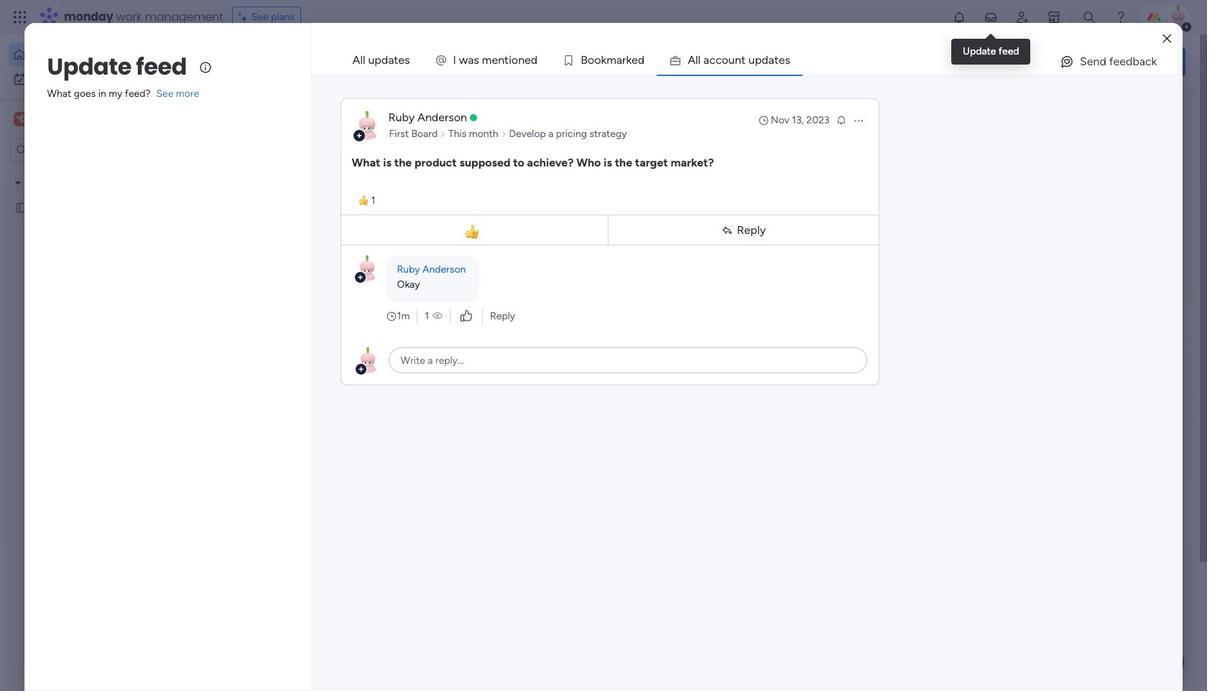 Task type: vqa. For each thing, say whether or not it's contained in the screenshot.
v2 like icon
yes



Task type: describe. For each thing, give the bounding box(es) containing it.
add to favorites image
[[426, 263, 440, 277]]

component image
[[475, 285, 488, 298]]

1 vertical spatial option
[[9, 68, 175, 91]]

0 vertical spatial option
[[9, 43, 175, 66]]

getting started element
[[970, 343, 1186, 401]]

v2 seen image
[[433, 310, 443, 324]]

monday marketplace image
[[1047, 10, 1061, 24]]

v2 like image
[[461, 309, 472, 325]]

1 workspace image from the left
[[14, 111, 28, 127]]

2 workspace image from the left
[[16, 111, 26, 127]]

close image
[[1163, 33, 1172, 44]]

notifications image
[[952, 10, 966, 24]]

v2 bolt switch image
[[1094, 54, 1102, 69]]

caret down image
[[15, 178, 21, 188]]

close my workspaces image
[[222, 686, 239, 692]]

workspace selection element
[[14, 111, 51, 128]]

see plans image
[[238, 9, 251, 25]]

give feedback image
[[1060, 55, 1074, 69]]

reminder image
[[835, 114, 847, 126]]

public board image
[[475, 262, 491, 278]]

public board image
[[15, 200, 29, 214]]



Task type: locate. For each thing, give the bounding box(es) containing it.
options image
[[853, 115, 864, 126]]

search everything image
[[1082, 10, 1097, 24]]

tab
[[340, 46, 422, 75]]

0 element
[[367, 342, 385, 359]]

invite members image
[[1015, 10, 1030, 24]]

lottie animation element
[[363, 380, 593, 610]]

update feed image
[[984, 10, 998, 24]]

help image
[[1114, 10, 1128, 24]]

2 vertical spatial option
[[0, 170, 183, 173]]

v2 user feedback image
[[982, 53, 993, 70]]

list box
[[0, 168, 183, 414]]

help center element
[[970, 412, 1186, 470]]

select product image
[[13, 10, 27, 24]]

Search in workspace field
[[30, 142, 120, 158]]

tab list
[[340, 46, 1177, 75]]

slider arrow image
[[440, 127, 446, 142]]

ruby anderson image
[[1167, 6, 1190, 29]]

quick search results list box
[[222, 134, 936, 325]]

slider arrow image
[[501, 127, 507, 142]]

workspace image
[[14, 111, 28, 127], [16, 111, 26, 127]]

option
[[9, 43, 175, 66], [9, 68, 175, 91], [0, 170, 183, 173]]



